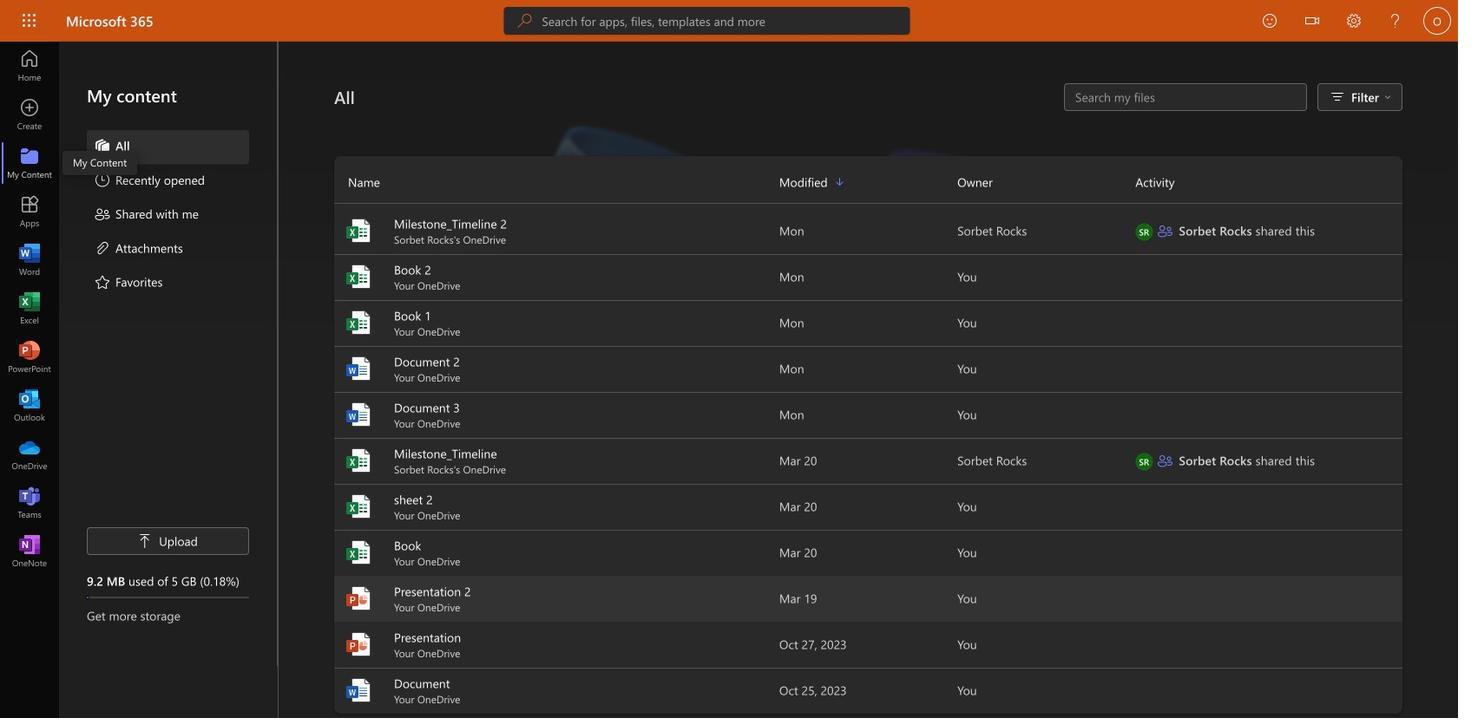 Task type: locate. For each thing, give the bounding box(es) containing it.
powerpoint image up powerpoint icon
[[345, 585, 372, 613]]

word image for name document 2 cell
[[345, 355, 372, 383]]

excel image
[[345, 217, 372, 245], [345, 493, 372, 521], [345, 539, 372, 567]]

excel image inside name book 1 cell
[[345, 309, 372, 337]]

0 horizontal spatial powerpoint image
[[21, 349, 38, 366]]

Search my files text field
[[1074, 89, 1298, 106]]

1 vertical spatial excel image
[[345, 493, 372, 521]]

powerpoint image
[[21, 349, 38, 366], [345, 585, 372, 613]]

excel image inside name milestone_timeline cell
[[345, 447, 372, 475]]

excel image inside name milestone_timeline 2 cell
[[345, 217, 372, 245]]

1 vertical spatial powerpoint image
[[345, 585, 372, 613]]

name milestone_timeline 2 cell
[[334, 215, 779, 247]]

menu
[[87, 130, 249, 301]]

word image inside the name document 3 cell
[[345, 401, 372, 429]]

name presentation 2 cell
[[334, 583, 779, 615]]

my content image
[[21, 155, 38, 172]]

excel image inside the name book cell
[[345, 539, 372, 567]]

word image
[[21, 252, 38, 269], [345, 355, 372, 383], [345, 401, 372, 429], [345, 677, 372, 705]]

excel image for name milestone_timeline cell
[[345, 447, 372, 475]]

name book cell
[[334, 537, 779, 569]]

excel image for "name book 2" cell
[[345, 263, 372, 291]]

row
[[334, 168, 1403, 204]]

3 excel image from the top
[[345, 539, 372, 567]]

displaying 11 out of 11 files. status
[[1064, 83, 1307, 111]]

2 excel image from the top
[[345, 493, 372, 521]]

powerpoint image
[[345, 631, 372, 659]]

name book 2 cell
[[334, 261, 779, 293]]

excel image inside name sheet 2 "cell"
[[345, 493, 372, 521]]

None search field
[[504, 7, 910, 35]]

apps image
[[21, 203, 38, 220]]

name milestone_timeline cell
[[334, 445, 779, 477]]

navigation
[[0, 42, 59, 576]]

application
[[0, 42, 1458, 719]]

powerpoint image up "outlook" icon
[[21, 349, 38, 366]]

banner
[[0, 0, 1458, 45]]

excel image
[[345, 263, 372, 291], [21, 300, 38, 318], [345, 309, 372, 337], [345, 447, 372, 475]]

excel image inside "name book 2" cell
[[345, 263, 372, 291]]

my content left pane navigation navigation
[[59, 42, 278, 667]]

1 horizontal spatial powerpoint image
[[345, 585, 372, 613]]

0 vertical spatial excel image
[[345, 217, 372, 245]]

word image inside name document cell
[[345, 677, 372, 705]]

2 vertical spatial excel image
[[345, 539, 372, 567]]

name document 3 cell
[[334, 399, 779, 431]]

tooltip
[[63, 151, 137, 175]]

word image inside name document 2 cell
[[345, 355, 372, 383]]

excel image for name milestone_timeline 2 cell
[[345, 217, 372, 245]]

1 excel image from the top
[[345, 217, 372, 245]]



Task type: vqa. For each thing, say whether or not it's contained in the screenshot.
PowerPoint icon in the Name Presentation cell
yes



Task type: describe. For each thing, give the bounding box(es) containing it.
outlook image
[[21, 398, 38, 415]]

name document 2 cell
[[334, 353, 779, 385]]

home image
[[21, 57, 38, 75]]

create image
[[21, 106, 38, 123]]

name book 1 cell
[[334, 307, 779, 339]]

0 vertical spatial powerpoint image
[[21, 349, 38, 366]]

word image for name document cell
[[345, 677, 372, 705]]

teams image
[[21, 495, 38, 512]]

name document cell
[[334, 675, 779, 707]]

excel image for name sheet 2 "cell"
[[345, 493, 372, 521]]

onedrive image
[[21, 446, 38, 464]]

powerpoint image inside name presentation 2 cell
[[345, 585, 372, 613]]

name sheet 2 cell
[[334, 491, 779, 523]]

name presentation cell
[[334, 629, 779, 661]]

Search box. Suggestions appear as you type. search field
[[542, 7, 910, 35]]

activity, column 4 of 4 column header
[[1136, 168, 1403, 196]]

onenote image
[[21, 543, 38, 561]]

menu inside my content left pane navigation navigation
[[87, 130, 249, 301]]

excel image for the name book cell
[[345, 539, 372, 567]]

excel image for name book 1 cell in the top of the page
[[345, 309, 372, 337]]

o image
[[1424, 7, 1451, 35]]

word image for the name document 3 cell
[[345, 401, 372, 429]]



